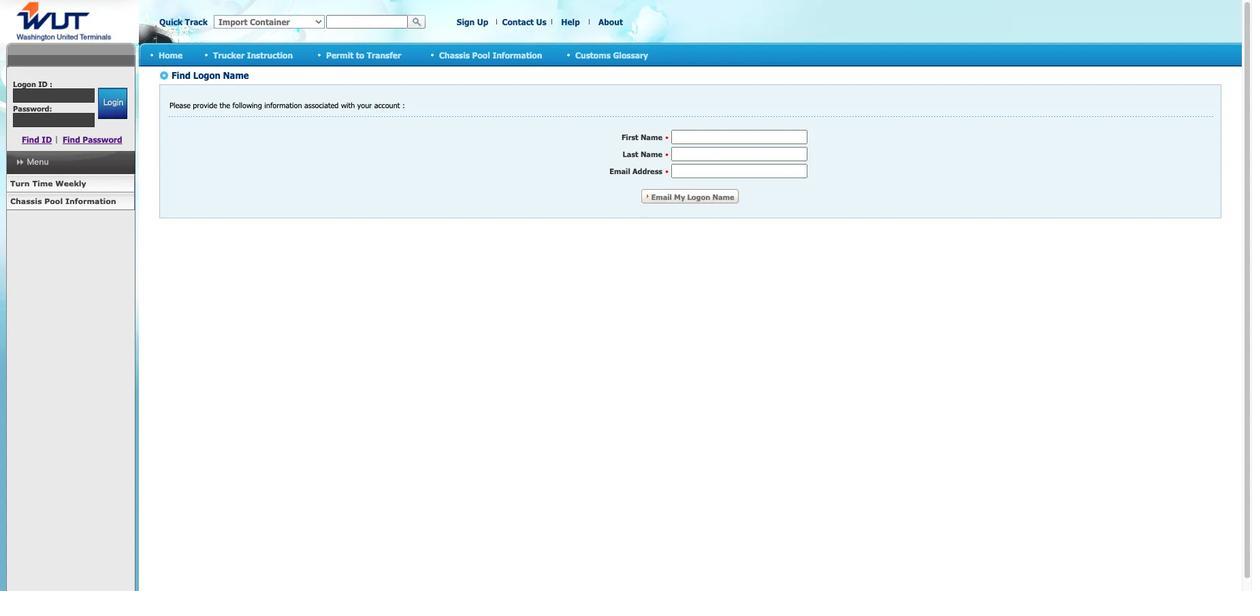 Task type: locate. For each thing, give the bounding box(es) containing it.
sign up link
[[457, 17, 489, 27]]

1 horizontal spatial chassis
[[439, 50, 470, 60]]

0 vertical spatial chassis
[[439, 50, 470, 60]]

sign
[[457, 17, 475, 27]]

chassis pool information link
[[6, 193, 135, 210]]

chassis down turn
[[10, 197, 42, 206]]

chassis down sign
[[439, 50, 470, 60]]

0 vertical spatial id
[[38, 80, 48, 89]]

instruction
[[247, 50, 293, 60]]

login image
[[98, 88, 127, 119]]

0 vertical spatial chassis pool information
[[439, 50, 542, 60]]

1 horizontal spatial chassis pool information
[[439, 50, 542, 60]]

1 vertical spatial chassis
[[10, 197, 42, 206]]

pool
[[472, 50, 490, 60], [44, 197, 63, 206]]

0 vertical spatial pool
[[472, 50, 490, 60]]

0 horizontal spatial find
[[22, 135, 39, 144]]

chassis pool information down turn time weekly link
[[10, 197, 116, 206]]

0 horizontal spatial information
[[65, 197, 116, 206]]

permit to transfer
[[326, 50, 401, 60]]

turn time weekly link
[[6, 175, 135, 193]]

2 find from the left
[[63, 135, 80, 144]]

1 vertical spatial id
[[42, 135, 52, 144]]

0 vertical spatial information
[[493, 50, 542, 60]]

password:
[[13, 104, 52, 113]]

contact us
[[502, 17, 547, 27]]

1 vertical spatial pool
[[44, 197, 63, 206]]

None password field
[[13, 113, 95, 127]]

information down "weekly"
[[65, 197, 116, 206]]

sign up
[[457, 17, 489, 27]]

id down password:
[[42, 135, 52, 144]]

us
[[536, 17, 547, 27]]

quick track
[[159, 17, 208, 27]]

None text field
[[326, 15, 408, 29], [13, 89, 95, 103], [326, 15, 408, 29], [13, 89, 95, 103]]

find down password:
[[22, 135, 39, 144]]

to
[[356, 50, 365, 60]]

id
[[38, 80, 48, 89], [42, 135, 52, 144]]

trucker instruction
[[213, 50, 293, 60]]

1 vertical spatial information
[[65, 197, 116, 206]]

id for find
[[42, 135, 52, 144]]

chassis pool information down up
[[439, 50, 542, 60]]

home
[[159, 50, 183, 60]]

find for find id
[[22, 135, 39, 144]]

help
[[561, 17, 580, 27]]

trucker
[[213, 50, 245, 60]]

find
[[22, 135, 39, 144], [63, 135, 80, 144]]

pool down turn time weekly at the top left of page
[[44, 197, 63, 206]]

chassis
[[439, 50, 470, 60], [10, 197, 42, 206]]

customs
[[576, 50, 611, 60]]

find left password
[[63, 135, 80, 144]]

id left :
[[38, 80, 48, 89]]

0 horizontal spatial chassis pool information
[[10, 197, 116, 206]]

information
[[493, 50, 542, 60], [65, 197, 116, 206]]

pool down up
[[472, 50, 490, 60]]

1 horizontal spatial find
[[63, 135, 80, 144]]

1 find from the left
[[22, 135, 39, 144]]

contact
[[502, 17, 534, 27]]

chassis pool information
[[439, 50, 542, 60], [10, 197, 116, 206]]

password
[[83, 135, 122, 144]]

0 horizontal spatial chassis
[[10, 197, 42, 206]]

track
[[185, 17, 208, 27]]

quick
[[159, 17, 183, 27]]

logon
[[13, 80, 36, 89]]

information down contact
[[493, 50, 542, 60]]

:
[[50, 80, 52, 89]]

0 horizontal spatial pool
[[44, 197, 63, 206]]



Task type: describe. For each thing, give the bounding box(es) containing it.
glossary
[[613, 50, 648, 60]]

logon id :
[[13, 80, 52, 89]]

find password link
[[63, 135, 122, 144]]

turn time weekly
[[10, 179, 86, 188]]

about
[[599, 17, 623, 27]]

find id
[[22, 135, 52, 144]]

pool inside chassis pool information link
[[44, 197, 63, 206]]

turn
[[10, 179, 30, 188]]

contact us link
[[502, 17, 547, 27]]

transfer
[[367, 50, 401, 60]]

help link
[[561, 17, 580, 27]]

permit
[[326, 50, 354, 60]]

time
[[32, 179, 53, 188]]

id for logon
[[38, 80, 48, 89]]

1 vertical spatial chassis pool information
[[10, 197, 116, 206]]

1 horizontal spatial pool
[[472, 50, 490, 60]]

weekly
[[55, 179, 86, 188]]

find for find password
[[63, 135, 80, 144]]

about link
[[599, 17, 623, 27]]

customs glossary
[[576, 50, 648, 60]]

find id link
[[22, 135, 52, 144]]

1 horizontal spatial information
[[493, 50, 542, 60]]

find password
[[63, 135, 122, 144]]

up
[[477, 17, 489, 27]]



